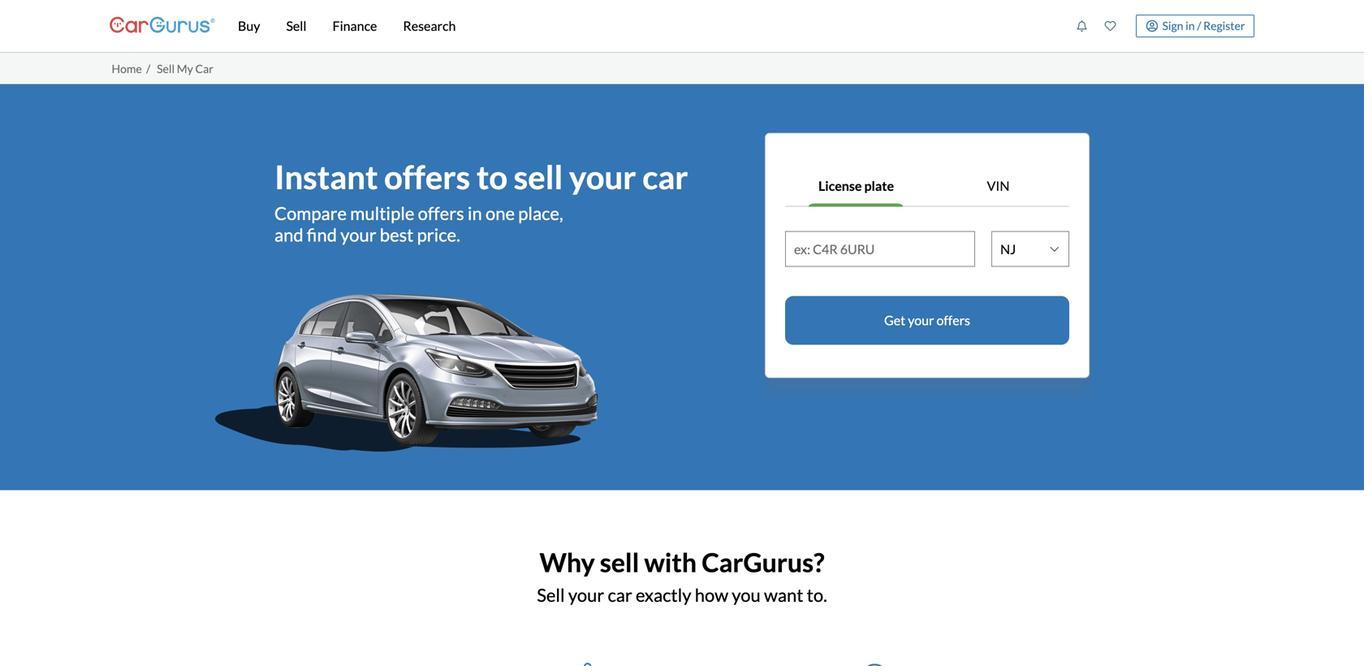 Task type: vqa. For each thing, say whether or not it's contained in the screenshot.
the rightmost Us
no



Task type: describe. For each thing, give the bounding box(es) containing it.
sign in / register menu item
[[1125, 15, 1255, 37]]

finance button
[[320, 0, 390, 52]]

vin tab
[[928, 166, 1070, 207]]

1 vertical spatial offers
[[418, 203, 464, 224]]

in inside menu item
[[1186, 18, 1195, 32]]

plate
[[865, 178, 894, 194]]

home link
[[112, 62, 142, 75]]

in inside instant offers to sell your car compare multiple offers in one place, and find your best price.
[[468, 203, 482, 224]]

car image
[[214, 293, 599, 453]]

instant
[[275, 157, 378, 196]]

buy button
[[225, 0, 273, 52]]

my
[[177, 62, 193, 75]]

register
[[1204, 18, 1246, 32]]

sell inside why sell with cargurus? sell your car exactly how you want to.
[[537, 585, 565, 606]]

sign
[[1163, 18, 1184, 32]]

sign in / register link
[[1137, 15, 1255, 37]]

instant offers to sell your car compare multiple offers in one place, and find your best price.
[[275, 157, 689, 245]]

0 horizontal spatial sell
[[157, 62, 175, 75]]

cargurus logo homepage link image
[[110, 3, 215, 49]]

sell inside popup button
[[286, 18, 307, 34]]

car
[[195, 62, 214, 75]]

to.
[[807, 585, 828, 606]]

cargurus?
[[702, 547, 825, 578]]

sign in / register menu
[[1068, 6, 1255, 46]]

cargurus logo homepage link link
[[110, 3, 215, 49]]

sell button
[[273, 0, 320, 52]]

car inside instant offers to sell your car compare multiple offers in one place, and find your best price.
[[643, 157, 689, 196]]

your inside button
[[908, 312, 935, 328]]

with
[[645, 547, 697, 578]]

saved cars image
[[1105, 20, 1117, 32]]

and
[[275, 224, 304, 245]]

to
[[477, 157, 508, 196]]

get your offers
[[885, 312, 971, 328]]

compare
[[275, 203, 347, 224]]

want
[[764, 585, 804, 606]]



Task type: locate. For each thing, give the bounding box(es) containing it.
in right sign
[[1186, 18, 1195, 32]]

1 horizontal spatial sell
[[600, 547, 640, 578]]

0 vertical spatial sell
[[514, 157, 563, 196]]

0 horizontal spatial sell
[[514, 157, 563, 196]]

why sell with cargurus? sell your car exactly how you want to.
[[537, 547, 828, 606]]

0 horizontal spatial /
[[146, 62, 150, 75]]

why
[[540, 547, 595, 578]]

0 horizontal spatial in
[[468, 203, 482, 224]]

price.
[[417, 224, 460, 245]]

1 vertical spatial in
[[468, 203, 482, 224]]

1 horizontal spatial /
[[1198, 18, 1202, 32]]

0 vertical spatial car
[[643, 157, 689, 196]]

sell inside instant offers to sell your car compare multiple offers in one place, and find your best price.
[[514, 157, 563, 196]]

menu bar
[[215, 0, 1068, 52]]

finance
[[333, 18, 377, 34]]

license
[[819, 178, 862, 194]]

research button
[[390, 0, 469, 52]]

sell down why
[[537, 585, 565, 606]]

/ right home link
[[146, 62, 150, 75]]

1 vertical spatial car
[[608, 585, 633, 606]]

0 vertical spatial /
[[1198, 18, 1202, 32]]

your inside why sell with cargurus? sell your car exactly how you want to.
[[569, 585, 605, 606]]

0 vertical spatial offers
[[384, 157, 470, 196]]

/ inside menu item
[[1198, 18, 1202, 32]]

2 vertical spatial offers
[[937, 312, 971, 328]]

offers up the price.
[[418, 203, 464, 224]]

you
[[732, 585, 761, 606]]

menu bar containing buy
[[215, 0, 1068, 52]]

sell right buy
[[286, 18, 307, 34]]

license plate
[[819, 178, 894, 194]]

home / sell my car
[[112, 62, 214, 75]]

get your offers button
[[786, 296, 1070, 345]]

in
[[1186, 18, 1195, 32], [468, 203, 482, 224]]

1 horizontal spatial car
[[643, 157, 689, 196]]

2 horizontal spatial sell
[[537, 585, 565, 606]]

home
[[112, 62, 142, 75]]

sell
[[514, 157, 563, 196], [600, 547, 640, 578]]

/
[[1198, 18, 1202, 32], [146, 62, 150, 75]]

how
[[695, 585, 729, 606]]

0 horizontal spatial car
[[608, 585, 633, 606]]

instant offers to sell your car main content
[[97, 84, 1267, 666]]

car
[[643, 157, 689, 196], [608, 585, 633, 606]]

tab list inside instant offers to sell your car main content
[[786, 166, 1070, 207]]

your
[[570, 157, 637, 196], [341, 224, 377, 245], [908, 312, 935, 328], [569, 585, 605, 606]]

offers up multiple
[[384, 157, 470, 196]]

/ left the "register"
[[1198, 18, 1202, 32]]

offers
[[384, 157, 470, 196], [418, 203, 464, 224], [937, 312, 971, 328]]

in left one
[[468, 203, 482, 224]]

buy
[[238, 18, 260, 34]]

open notifications image
[[1077, 20, 1088, 32]]

sell up place,
[[514, 157, 563, 196]]

offers inside button
[[937, 312, 971, 328]]

sign in / register
[[1163, 18, 1246, 32]]

exactly
[[636, 585, 692, 606]]

0 vertical spatial in
[[1186, 18, 1195, 32]]

find
[[307, 224, 337, 245]]

tab list containing license plate
[[786, 166, 1070, 207]]

sell left my
[[157, 62, 175, 75]]

ex: C4R 6URU field
[[786, 232, 975, 266]]

0 vertical spatial sell
[[286, 18, 307, 34]]

sell inside why sell with cargurus? sell your car exactly how you want to.
[[600, 547, 640, 578]]

license plate tab
[[786, 166, 928, 207]]

vin
[[988, 178, 1010, 194]]

place,
[[518, 203, 564, 224]]

sell
[[286, 18, 307, 34], [157, 62, 175, 75], [537, 585, 565, 606]]

tab list
[[786, 166, 1070, 207]]

one
[[486, 203, 515, 224]]

car inside why sell with cargurus? sell your car exactly how you want to.
[[608, 585, 633, 606]]

2 vertical spatial sell
[[537, 585, 565, 606]]

1 vertical spatial /
[[146, 62, 150, 75]]

1 horizontal spatial sell
[[286, 18, 307, 34]]

1 vertical spatial sell
[[600, 547, 640, 578]]

multiple
[[350, 203, 415, 224]]

1 vertical spatial sell
[[157, 62, 175, 75]]

1 horizontal spatial in
[[1186, 18, 1195, 32]]

research
[[403, 18, 456, 34]]

best
[[380, 224, 414, 245]]

offers right get
[[937, 312, 971, 328]]

user icon image
[[1147, 20, 1159, 32]]

sell left the with
[[600, 547, 640, 578]]

get
[[885, 312, 906, 328]]



